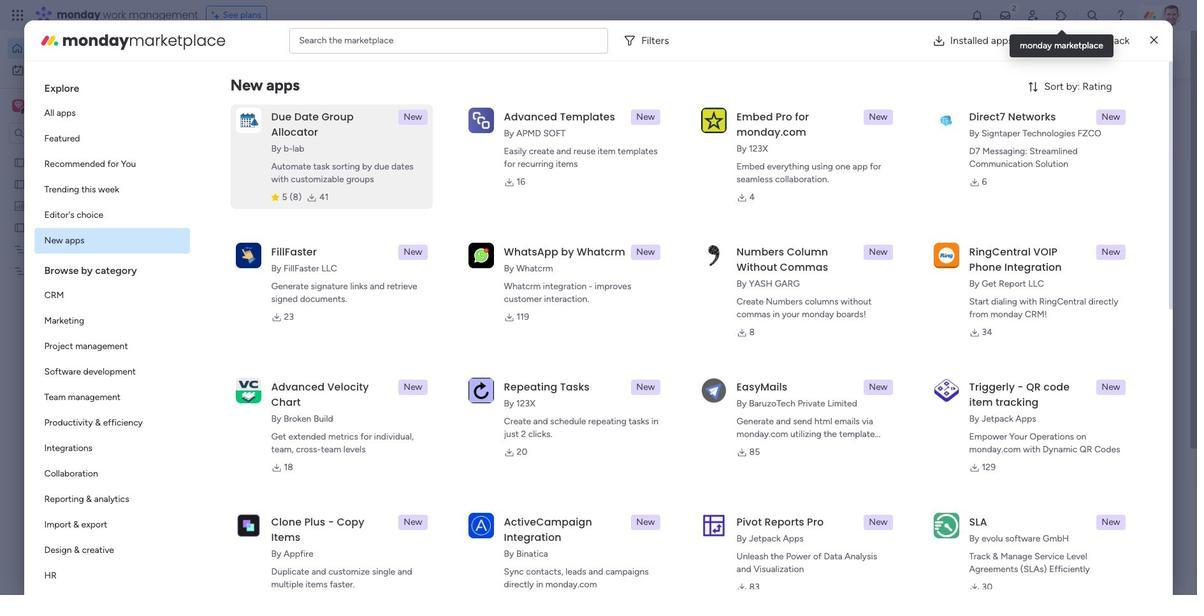Task type: describe. For each thing, give the bounding box(es) containing it.
2 circle o image from the top
[[968, 168, 976, 178]]

v2 user feedback image
[[959, 47, 969, 62]]

close recently visited image
[[235, 104, 251, 119]]

add to favorites image
[[658, 233, 671, 246]]

quick search results list box
[[235, 119, 918, 444]]

workspace selection element
[[12, 98, 106, 115]]

2 heading from the top
[[34, 254, 190, 283]]

1 heading from the top
[[34, 71, 190, 101]]

component image
[[476, 253, 488, 264]]

select product image
[[11, 9, 24, 22]]

monday marketplace image
[[1055, 9, 1068, 22]]

notifications image
[[971, 9, 984, 22]]

check circle image
[[968, 120, 976, 129]]

help image
[[1114, 9, 1127, 22]]

3 circle o image from the top
[[968, 185, 976, 194]]

2 component image from the left
[[701, 253, 713, 264]]

Search in workspace field
[[27, 126, 106, 141]]

check circle image
[[968, 136, 976, 146]]



Task type: locate. For each thing, give the bounding box(es) containing it.
1 vertical spatial circle o image
[[968, 168, 976, 178]]

terry turtle image
[[265, 524, 291, 550]]

2 image
[[1009, 1, 1020, 15]]

templates image image
[[960, 256, 1128, 344]]

workspace image
[[12, 99, 25, 113]]

0 horizontal spatial component image
[[251, 253, 263, 264]]

1 circle o image from the top
[[968, 152, 976, 162]]

workspace image
[[14, 99, 23, 113]]

update feed image
[[999, 9, 1012, 22]]

option
[[8, 38, 155, 59], [8, 60, 155, 80], [34, 101, 190, 126], [34, 126, 190, 152], [0, 151, 163, 153], [34, 152, 190, 177], [34, 177, 190, 203], [34, 203, 190, 228], [34, 228, 190, 254], [34, 283, 190, 309], [34, 309, 190, 334], [34, 334, 190, 360], [34, 360, 190, 385], [34, 385, 190, 411], [34, 411, 190, 436], [34, 436, 190, 462], [34, 462, 190, 487], [34, 487, 190, 513], [34, 513, 190, 538], [34, 538, 190, 564], [34, 564, 190, 589]]

dapulse x slim image
[[1121, 92, 1136, 108]]

0 vertical spatial terry turtle image
[[1162, 5, 1182, 26]]

1 vertical spatial public board image
[[251, 389, 265, 403]]

heading
[[34, 71, 190, 101], [34, 254, 190, 283]]

terry turtle image right help icon
[[1162, 5, 1182, 26]]

0 vertical spatial public board image
[[13, 156, 26, 168]]

1 vertical spatial heading
[[34, 254, 190, 283]]

0 horizontal spatial public board image
[[13, 156, 26, 168]]

terry turtle image down terry turtle icon
[[265, 571, 291, 595]]

search everything image
[[1086, 9, 1099, 22]]

0 horizontal spatial terry turtle image
[[265, 571, 291, 595]]

list box
[[34, 71, 190, 595], [0, 149, 163, 454]]

0 vertical spatial heading
[[34, 71, 190, 101]]

invite members image
[[1027, 9, 1040, 22]]

monday marketplace image
[[39, 30, 60, 51]]

2 vertical spatial circle o image
[[968, 185, 976, 194]]

1 horizontal spatial public board image
[[251, 389, 265, 403]]

1 component image from the left
[[251, 253, 263, 264]]

app logo image
[[236, 108, 261, 133], [468, 108, 494, 133], [701, 108, 726, 133], [934, 108, 959, 133], [236, 243, 261, 268], [468, 243, 494, 268], [701, 243, 726, 268], [934, 243, 959, 268], [236, 378, 261, 403], [468, 378, 494, 403], [701, 378, 726, 403], [934, 378, 959, 403], [236, 513, 261, 539], [468, 513, 494, 539], [701, 513, 726, 539], [934, 513, 959, 539]]

public dashboard image
[[13, 200, 26, 212]]

v2 bolt switch image
[[1058, 47, 1066, 62]]

add to favorites image
[[883, 233, 896, 246]]

1 horizontal spatial component image
[[701, 253, 713, 264]]

1 vertical spatial terry turtle image
[[265, 571, 291, 595]]

public board image
[[13, 156, 26, 168], [251, 389, 265, 403]]

0 vertical spatial circle o image
[[968, 152, 976, 162]]

dapulse x slim image
[[1150, 33, 1158, 48]]

circle o image
[[968, 152, 976, 162], [968, 168, 976, 178], [968, 185, 976, 194]]

help center element
[[949, 526, 1140, 577]]

1 horizontal spatial terry turtle image
[[1162, 5, 1182, 26]]

public dashboard image
[[701, 233, 715, 247]]

see plans image
[[211, 8, 223, 22]]

public board image
[[13, 178, 26, 190], [13, 221, 26, 233], [251, 233, 265, 247], [476, 233, 490, 247]]

component image
[[251, 253, 263, 264], [701, 253, 713, 264]]

terry turtle image
[[1162, 5, 1182, 26], [265, 571, 291, 595]]



Task type: vqa. For each thing, say whether or not it's contained in the screenshot.
the bottommost Public board icon
no



